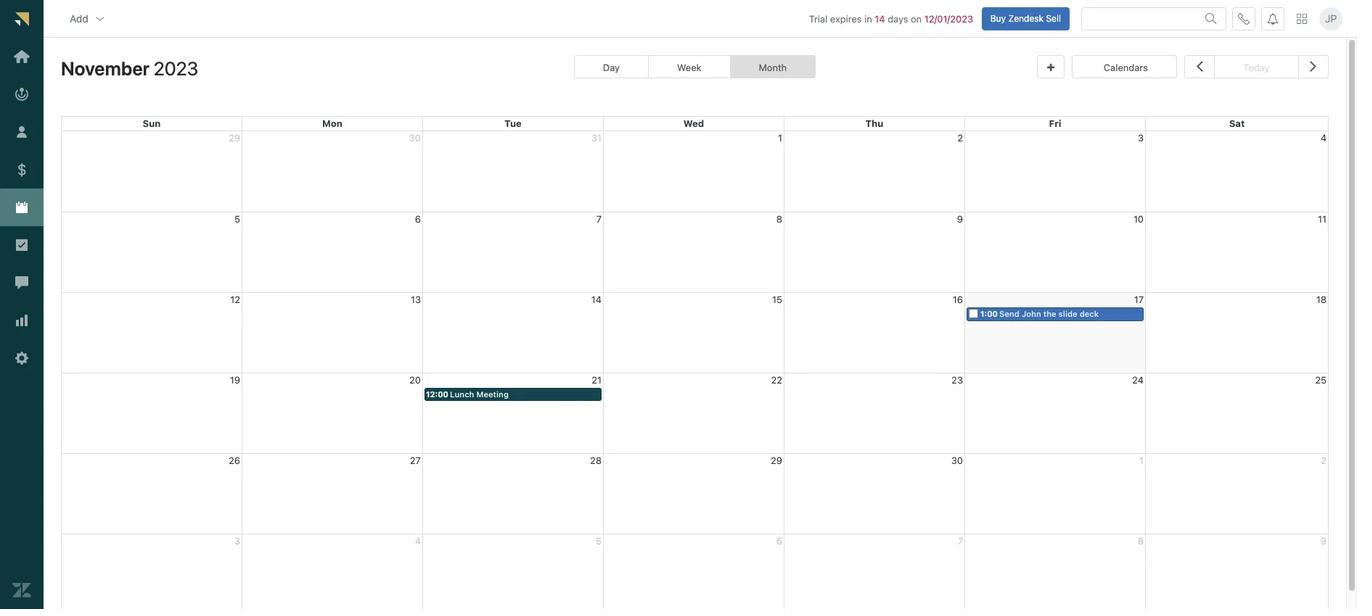 Task type: vqa. For each thing, say whether or not it's contained in the screenshot.
FILTER DEPARTMENT button
no



Task type: describe. For each thing, give the bounding box(es) containing it.
zendesk
[[1009, 13, 1044, 24]]

17
[[1135, 294, 1144, 305]]

november
[[61, 57, 150, 79]]

0 horizontal spatial 29
[[229, 132, 240, 144]]

26
[[229, 455, 240, 467]]

chevron down image
[[94, 13, 106, 24]]

buy zendesk sell
[[991, 13, 1062, 24]]

22
[[771, 374, 783, 386]]

12:00 lunch meeting
[[426, 390, 509, 400]]

1 vertical spatial 29
[[771, 455, 783, 467]]

mon
[[322, 118, 343, 129]]

1 horizontal spatial 6
[[777, 536, 783, 547]]

send
[[1000, 309, 1020, 319]]

calls image
[[1239, 13, 1250, 24]]

15
[[773, 294, 783, 305]]

11
[[1319, 213, 1327, 225]]

1 horizontal spatial 7
[[958, 536, 964, 547]]

jp
[[1326, 12, 1338, 25]]

18
[[1317, 294, 1327, 305]]

1 vertical spatial 5
[[596, 536, 602, 547]]

sun
[[143, 118, 161, 129]]

on
[[911, 13, 922, 24]]

23
[[952, 374, 964, 386]]

1 horizontal spatial 14
[[875, 13, 886, 24]]

12:00
[[426, 390, 449, 400]]

thu
[[866, 118, 884, 129]]

0 horizontal spatial 3
[[234, 536, 240, 547]]

fri
[[1050, 118, 1062, 129]]

search image
[[1206, 13, 1218, 24]]

jp button
[[1320, 7, 1343, 30]]

week
[[677, 62, 702, 73]]

1 vertical spatial 9
[[1321, 536, 1327, 547]]

0 horizontal spatial 30
[[409, 132, 421, 144]]

16
[[953, 294, 964, 305]]

zendesk products image
[[1298, 14, 1308, 24]]

12
[[230, 294, 240, 305]]

0 vertical spatial 2
[[958, 132, 964, 144]]

in
[[865, 13, 873, 24]]

28
[[590, 455, 602, 467]]

trial expires in 14 days on 12/01/2023
[[809, 13, 974, 24]]

1 vertical spatial 1
[[1140, 455, 1144, 467]]

0 horizontal spatial 6
[[415, 213, 421, 225]]

0 horizontal spatial 7
[[597, 213, 602, 225]]

31
[[592, 132, 602, 144]]

2023
[[154, 57, 198, 79]]



Task type: locate. For each thing, give the bounding box(es) containing it.
0 vertical spatial 9
[[958, 213, 964, 225]]

4
[[1321, 132, 1327, 144], [415, 536, 421, 547]]

add
[[70, 12, 88, 24]]

1 horizontal spatial 30
[[952, 455, 964, 467]]

angle right image
[[1311, 57, 1317, 76]]

0 horizontal spatial 14
[[592, 294, 602, 305]]

25
[[1316, 374, 1327, 386]]

1 horizontal spatial 8
[[1138, 536, 1144, 547]]

0 horizontal spatial 9
[[958, 213, 964, 225]]

1 horizontal spatial 29
[[771, 455, 783, 467]]

1 horizontal spatial 5
[[596, 536, 602, 547]]

slide
[[1059, 309, 1078, 319]]

20
[[410, 374, 421, 386]]

1 vertical spatial 8
[[1138, 536, 1144, 547]]

0 vertical spatial 1
[[778, 132, 783, 144]]

1:00
[[981, 309, 998, 319]]

5
[[235, 213, 240, 225], [596, 536, 602, 547]]

buy
[[991, 13, 1006, 24]]

1 vertical spatial 14
[[592, 294, 602, 305]]

zendesk image
[[12, 582, 31, 601]]

0 vertical spatial 7
[[597, 213, 602, 225]]

6
[[415, 213, 421, 225], [777, 536, 783, 547]]

the
[[1044, 309, 1057, 319]]

21
[[592, 374, 602, 386]]

month
[[759, 62, 787, 73]]

0 horizontal spatial 4
[[415, 536, 421, 547]]

13
[[411, 294, 421, 305]]

day
[[603, 62, 620, 73]]

24
[[1133, 374, 1144, 386]]

calendars
[[1104, 62, 1149, 73]]

0 horizontal spatial 5
[[235, 213, 240, 225]]

0 vertical spatial 14
[[875, 13, 886, 24]]

19
[[230, 374, 240, 386]]

november 2023
[[61, 57, 198, 79]]

1 vertical spatial 6
[[777, 536, 783, 547]]

1
[[778, 132, 783, 144], [1140, 455, 1144, 467]]

1 horizontal spatial 1
[[1140, 455, 1144, 467]]

1 horizontal spatial 3
[[1139, 132, 1144, 144]]

trial
[[809, 13, 828, 24]]

30
[[409, 132, 421, 144], [952, 455, 964, 467]]

meeting
[[477, 390, 509, 400]]

1 vertical spatial 30
[[952, 455, 964, 467]]

0 vertical spatial 3
[[1139, 132, 1144, 144]]

deck
[[1080, 309, 1099, 319]]

7
[[597, 213, 602, 225], [958, 536, 964, 547]]

2
[[958, 132, 964, 144], [1322, 455, 1327, 467]]

sat
[[1230, 118, 1245, 129]]

1 horizontal spatial 9
[[1321, 536, 1327, 547]]

0 horizontal spatial 8
[[777, 213, 783, 225]]

0 vertical spatial 8
[[777, 213, 783, 225]]

9
[[958, 213, 964, 225], [1321, 536, 1327, 547]]

14
[[875, 13, 886, 24], [592, 294, 602, 305]]

0 vertical spatial 4
[[1321, 132, 1327, 144]]

0 vertical spatial 30
[[409, 132, 421, 144]]

3
[[1139, 132, 1144, 144], [234, 536, 240, 547]]

12/01/2023
[[925, 13, 974, 24]]

lunch
[[450, 390, 474, 400]]

1 vertical spatial 3
[[234, 536, 240, 547]]

john
[[1022, 309, 1042, 319]]

0 vertical spatial 29
[[229, 132, 240, 144]]

1 horizontal spatial 4
[[1321, 132, 1327, 144]]

plus image
[[1048, 63, 1055, 73]]

0 vertical spatial 6
[[415, 213, 421, 225]]

0 vertical spatial 5
[[235, 213, 240, 225]]

1 vertical spatial 7
[[958, 536, 964, 547]]

wed
[[684, 118, 704, 129]]

10
[[1134, 213, 1144, 225]]

today
[[1244, 62, 1270, 73]]

29
[[229, 132, 240, 144], [771, 455, 783, 467]]

add button
[[58, 4, 117, 33]]

1 horizontal spatial 2
[[1322, 455, 1327, 467]]

1 vertical spatial 4
[[415, 536, 421, 547]]

buy zendesk sell button
[[982, 7, 1070, 30]]

1 vertical spatial 2
[[1322, 455, 1327, 467]]

1:00 send john the slide deck
[[981, 309, 1099, 319]]

None checkbox
[[969, 310, 979, 319]]

sell
[[1047, 13, 1062, 24]]

days
[[888, 13, 909, 24]]

expires
[[831, 13, 862, 24]]

8
[[777, 213, 783, 225], [1138, 536, 1144, 547]]

tue
[[505, 118, 522, 129]]

27
[[410, 455, 421, 467]]

0 horizontal spatial 2
[[958, 132, 964, 144]]

angle left image
[[1197, 57, 1204, 76]]

0 horizontal spatial 1
[[778, 132, 783, 144]]

bell image
[[1268, 13, 1279, 24]]



